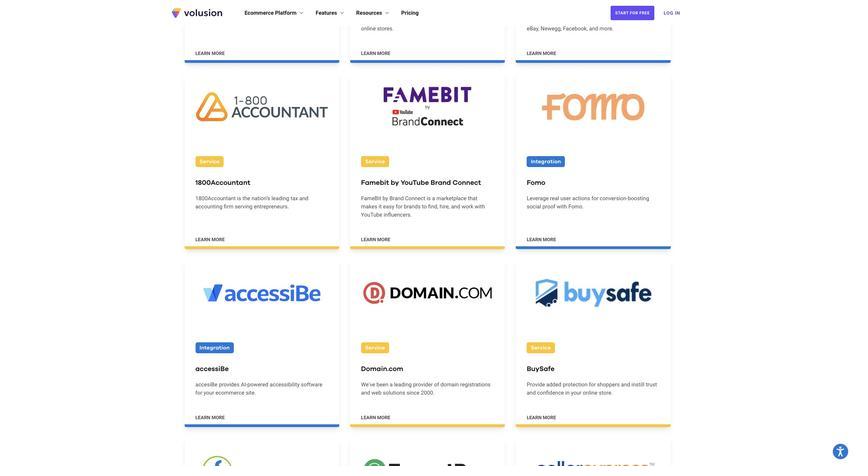 Task type: describe. For each thing, give the bounding box(es) containing it.
been
[[377, 381, 389, 388]]

resources
[[357, 10, 383, 16]]

a inside famebit by brand connect is a marketplace that makes it easy for brands to find, hire, and work with youtube influencers.
[[433, 195, 436, 202]]

provides
[[219, 381, 240, 388]]

user
[[561, 195, 572, 202]]

proof
[[543, 203, 556, 210]]

start for free link
[[611, 6, 655, 20]]

fomo.
[[569, 203, 584, 210]]

accessibility
[[270, 381, 300, 388]]

and left instill
[[622, 381, 631, 388]]

iphone,
[[468, 9, 486, 15]]

fomo
[[527, 179, 546, 186]]

features
[[316, 10, 337, 16]]

domain
[[441, 381, 459, 388]]

log in
[[664, 10, 681, 16]]

and inside famebit by brand connect is a marketplace that makes it easy for brands to find, hire, and work with youtube influencers.
[[452, 203, 461, 210]]

learn for domain.com
[[361, 415, 376, 420]]

ai-
[[241, 381, 248, 388]]

learn more button for fomo
[[527, 236, 557, 243]]

with inside famebit by brand connect is a marketplace that makes it easy for brands to find, hire, and work with youtube influencers.
[[475, 203, 485, 210]]

ecommerce
[[245, 10, 274, 16]]

for inside famebit by brand connect is a marketplace that makes it easy for brands to find, hire, and work with youtube influencers.
[[396, 203, 403, 210]]

and down across
[[590, 25, 599, 32]]

makes
[[361, 203, 378, 210]]

famebit by brand connect is a marketplace that makes it easy for brands to find, hire, and work with youtube influencers.
[[361, 195, 485, 218]]

in
[[676, 10, 681, 16]]

learn for famebit by youtube brand connect
[[361, 237, 376, 242]]

1800accountant for 1800accountant is the nation's leading tax and accounting firm serving entrepreneurs.
[[196, 195, 236, 202]]

famebit by youtube brand connect image
[[351, 74, 505, 140]]

store.
[[599, 389, 613, 396]]

echecks
[[196, 17, 216, 24]]

ecommerce
[[216, 389, 245, 396]]

a inside we've been a leading provider of domain registrations and web solutions since 2000.
[[390, 381, 393, 388]]

and up across
[[586, 9, 595, 15]]

we enable leading volusion merchants with iphone, ipad, and android mobile commerce apps for their online stores.
[[361, 9, 486, 32]]

in-
[[218, 17, 224, 24]]

buysafe
[[527, 366, 555, 372]]

easy
[[383, 203, 395, 210]]

0 vertical spatial youtube
[[401, 179, 429, 186]]

open accessibe: accessibility options, statement and help image
[[838, 447, 845, 457]]

start for free
[[616, 11, 650, 15]]

famebit
[[361, 179, 390, 186]]

social
[[527, 203, 542, 210]]

accounting
[[196, 203, 223, 210]]

instill
[[632, 381, 645, 388]]

powered
[[248, 381, 269, 388]]

fomo image
[[516, 74, 671, 140]]

learn more button for domain.com
[[361, 414, 391, 421]]

accept credit cards, contactless payments, and echecks in-person and on-the-go.
[[196, 9, 310, 24]]

across
[[587, 17, 603, 24]]

contactless
[[245, 9, 273, 15]]

work
[[462, 203, 474, 210]]

android
[[385, 17, 404, 24]]

syncing
[[538, 17, 556, 24]]

merchants
[[430, 9, 455, 15]]

more for famebit by youtube brand connect
[[378, 237, 391, 242]]

automates
[[597, 9, 623, 15]]

1 horizontal spatial connect
[[453, 179, 482, 186]]

for inside we enable leading volusion merchants with iphone, ipad, and android mobile commerce apps for their online stores.
[[464, 17, 471, 24]]

brands
[[404, 203, 421, 210]]

mobile
[[405, 17, 422, 24]]

provide added protection for shoppers and instill trust and confidence in your online store.
[[527, 381, 658, 396]]

more for accessibe
[[212, 415, 225, 420]]

with inside we enable leading volusion merchants with iphone, ipad, and android mobile commerce apps for their online stores.
[[457, 9, 467, 15]]

learn down ipad,
[[361, 51, 376, 56]]

leverage real user actions for conversion-boosting social proof with fomo.
[[527, 195, 650, 210]]

is inside famebit by brand connect is a marketplace that makes it easy for brands to find, hire, and work with youtube influencers.
[[427, 195, 431, 202]]

that
[[468, 195, 478, 202]]

features button
[[316, 9, 346, 17]]

start
[[616, 11, 629, 15]]

your inside the accesibe provides ai-powered accessibility software for your ecommerce site.
[[204, 389, 214, 396]]

it
[[379, 203, 382, 210]]

entrepreneurs.
[[254, 203, 289, 210]]

online inside we enable leading volusion merchants with iphone, ipad, and android mobile commerce apps for their online stores.
[[361, 25, 376, 32]]

simplifies
[[561, 9, 585, 15]]

more.
[[600, 25, 614, 32]]

registrations
[[461, 381, 491, 388]]

tax
[[291, 195, 298, 202]]

conversion-
[[600, 195, 629, 202]]

accessibe image
[[185, 260, 340, 326]]

volusion
[[407, 9, 428, 15]]

accept
[[196, 9, 213, 15]]

credit
[[214, 9, 228, 15]]

nation's
[[252, 195, 270, 202]]

learn more down echecks
[[196, 51, 225, 56]]

the
[[243, 195, 250, 202]]

apps
[[451, 17, 463, 24]]

walmart,
[[637, 17, 659, 24]]

person
[[224, 17, 240, 24]]

added
[[547, 381, 562, 388]]

and right payments,
[[301, 9, 310, 15]]

provide
[[527, 381, 546, 388]]

service for domain.com
[[366, 345, 386, 351]]

shoppers
[[598, 381, 620, 388]]

domain.com
[[361, 366, 404, 372]]

your inside provide added protection for shoppers and instill trust and confidence in your online store.
[[572, 389, 582, 396]]

accesibe provides ai-powered accessibility software for your ecommerce site.
[[196, 381, 323, 396]]

go.
[[269, 17, 277, 24]]

service for 1800accountant
[[200, 159, 220, 164]]

and left the on-
[[242, 17, 251, 24]]

accessibe
[[196, 366, 229, 372]]

learn more for 1800accountant
[[196, 237, 225, 242]]

1 horizontal spatial brand
[[431, 179, 451, 186]]

marketplace
[[437, 195, 467, 202]]

leading inside the 1800accountant is the nation's leading tax and accounting firm serving entrepreneurs.
[[272, 195, 289, 202]]

and inside we enable leading volusion merchants with iphone, ipad, and android mobile commerce apps for their online stores.
[[375, 17, 384, 24]]



Task type: vqa. For each thing, say whether or not it's contained in the screenshot.
beautiful
no



Task type: locate. For each thing, give the bounding box(es) containing it.
and down enable
[[375, 17, 384, 24]]

integration
[[531, 159, 562, 164], [200, 345, 230, 351]]

more for buysafe
[[543, 415, 557, 420]]

2 vertical spatial online
[[583, 389, 598, 396]]

online inside echannelhub simplifies and automates online listing and syncing of products across jet, amazon, walmart, ebay, newegg, facebook, and more.
[[624, 9, 639, 15]]

0 horizontal spatial your
[[204, 389, 214, 396]]

learn down confidence
[[527, 415, 542, 420]]

leverage
[[527, 195, 549, 202]]

is inside the 1800accountant is the nation's leading tax and accounting firm serving entrepreneurs.
[[237, 195, 241, 202]]

trust
[[646, 381, 658, 388]]

0 vertical spatial online
[[624, 9, 639, 15]]

a up solutions
[[390, 381, 393, 388]]

leading inside we enable leading volusion merchants with iphone, ipad, and android mobile commerce apps for their online stores.
[[388, 9, 406, 15]]

learn more button for buysafe
[[527, 414, 557, 421]]

by inside famebit by brand connect is a marketplace that makes it easy for brands to find, hire, and work with youtube influencers.
[[383, 195, 389, 202]]

learn down 'social' in the right top of the page
[[527, 237, 542, 242]]

ipad,
[[361, 17, 373, 24]]

ebay,
[[527, 25, 540, 32]]

buysafe image
[[516, 260, 671, 326]]

2 is from the left
[[427, 195, 431, 202]]

and inside we've been a leading provider of domain registrations and web solutions since 2000.
[[361, 389, 371, 396]]

learn more down confidence
[[527, 415, 557, 420]]

we've
[[361, 381, 376, 388]]

leading up solutions
[[394, 381, 412, 388]]

2 vertical spatial leading
[[394, 381, 412, 388]]

1 horizontal spatial is
[[427, 195, 431, 202]]

for up the influencers.
[[396, 203, 403, 210]]

provider
[[414, 381, 433, 388]]

1 vertical spatial online
[[361, 25, 376, 32]]

your down accesibe
[[204, 389, 214, 396]]

brand up easy
[[390, 195, 404, 202]]

learn for fomo
[[527, 237, 542, 242]]

1 horizontal spatial integration
[[531, 159, 562, 164]]

1 vertical spatial integration
[[200, 345, 230, 351]]

2000.
[[421, 389, 435, 396]]

since
[[407, 389, 420, 396]]

0 horizontal spatial youtube
[[361, 212, 383, 218]]

their
[[472, 17, 483, 24]]

integration for fomo
[[531, 159, 562, 164]]

learn
[[196, 51, 211, 56], [361, 51, 376, 56], [527, 51, 542, 56], [196, 237, 211, 242], [361, 237, 376, 242], [527, 237, 542, 242], [196, 415, 211, 420], [361, 415, 376, 420], [527, 415, 542, 420]]

0 horizontal spatial by
[[383, 195, 389, 202]]

platform
[[275, 10, 297, 16]]

learn more button down 'social' in the right top of the page
[[527, 236, 557, 243]]

jet,
[[605, 17, 614, 24]]

learn down ebay,
[[527, 51, 542, 56]]

0 vertical spatial by
[[391, 179, 399, 186]]

learn more down ecommerce
[[196, 415, 225, 420]]

online down ipad,
[[361, 25, 376, 32]]

learn more for accessibe
[[196, 415, 225, 420]]

brand inside famebit by brand connect is a marketplace that makes it easy for brands to find, hire, and work with youtube influencers.
[[390, 195, 404, 202]]

by
[[391, 179, 399, 186], [383, 195, 389, 202]]

0 vertical spatial brand
[[431, 179, 451, 186]]

leading inside we've been a leading provider of domain registrations and web solutions since 2000.
[[394, 381, 412, 388]]

0 horizontal spatial connect
[[405, 195, 426, 202]]

0 vertical spatial connect
[[453, 179, 482, 186]]

1800accountant up the accounting
[[196, 195, 236, 202]]

connect inside famebit by brand connect is a marketplace that makes it easy for brands to find, hire, and work with youtube influencers.
[[405, 195, 426, 202]]

and down 'provide'
[[527, 389, 536, 396]]

resources button
[[357, 9, 391, 17]]

log in link
[[660, 5, 685, 21]]

listing
[[640, 9, 655, 15]]

and down marketplace
[[452, 203, 461, 210]]

software
[[301, 381, 323, 388]]

amazon,
[[615, 17, 636, 24]]

solutions
[[383, 389, 406, 396]]

0 horizontal spatial with
[[457, 9, 467, 15]]

products
[[564, 17, 586, 24]]

your
[[204, 389, 214, 396], [572, 389, 582, 396]]

1 vertical spatial brand
[[390, 195, 404, 202]]

1 horizontal spatial a
[[433, 195, 436, 202]]

youtube up brands
[[401, 179, 429, 186]]

learn more button down stores.
[[361, 50, 391, 57]]

more for domain.com
[[378, 415, 391, 420]]

brand
[[431, 179, 451, 186], [390, 195, 404, 202]]

learn more down web
[[361, 415, 391, 420]]

connect up brands
[[405, 195, 426, 202]]

0 vertical spatial a
[[433, 195, 436, 202]]

for left their at the right of page
[[464, 17, 471, 24]]

of up 2000.
[[435, 381, 440, 388]]

1 vertical spatial connect
[[405, 195, 426, 202]]

firm
[[224, 203, 234, 210]]

free
[[640, 11, 650, 15]]

leading
[[388, 9, 406, 15], [272, 195, 289, 202], [394, 381, 412, 388]]

learn more button
[[196, 50, 225, 57], [361, 50, 391, 57], [527, 50, 557, 57], [196, 236, 225, 243], [361, 236, 391, 243], [527, 236, 557, 243], [196, 414, 225, 421], [361, 414, 391, 421], [527, 414, 557, 421]]

more for fomo
[[543, 237, 557, 242]]

online up amazon, in the right of the page
[[624, 9, 639, 15]]

ecommerce platform
[[245, 10, 297, 16]]

1 1800accountant from the top
[[196, 179, 251, 186]]

for right actions at the right top
[[592, 195, 599, 202]]

for left shoppers
[[590, 381, 596, 388]]

web
[[372, 389, 382, 396]]

1800accountant inside the 1800accountant is the nation's leading tax and accounting firm serving entrepreneurs.
[[196, 195, 236, 202]]

of
[[558, 17, 563, 24], [435, 381, 440, 388]]

and inside the 1800accountant is the nation's leading tax and accounting firm serving entrepreneurs.
[[300, 195, 309, 202]]

leading up android
[[388, 9, 406, 15]]

domain.com image
[[351, 260, 505, 326]]

connect up that
[[453, 179, 482, 186]]

and right tax on the left
[[300, 195, 309, 202]]

0 horizontal spatial a
[[390, 381, 393, 388]]

learn down web
[[361, 415, 376, 420]]

hire,
[[440, 203, 450, 210]]

real
[[551, 195, 560, 202]]

cards,
[[229, 9, 244, 15]]

with inside leverage real user actions for conversion-boosting social proof with fomo.
[[557, 203, 568, 210]]

site.
[[246, 389, 256, 396]]

1 your from the left
[[204, 389, 214, 396]]

integration up accessibe
[[200, 345, 230, 351]]

learn more button down the influencers.
[[361, 236, 391, 243]]

find,
[[429, 203, 439, 210]]

youtube inside famebit by brand connect is a marketplace that makes it easy for brands to find, hire, and work with youtube influencers.
[[361, 212, 383, 218]]

1 vertical spatial 1800accountant
[[196, 195, 236, 202]]

of inside we've been a leading provider of domain registrations and web solutions since 2000.
[[435, 381, 440, 388]]

learn more button down confidence
[[527, 414, 557, 421]]

for
[[631, 11, 639, 15]]

brand up marketplace
[[431, 179, 451, 186]]

1 vertical spatial leading
[[272, 195, 289, 202]]

for down accesibe
[[196, 389, 202, 396]]

actions
[[573, 195, 591, 202]]

2 your from the left
[[572, 389, 582, 396]]

1 horizontal spatial youtube
[[401, 179, 429, 186]]

0 vertical spatial integration
[[531, 159, 562, 164]]

for inside leverage real user actions for conversion-boosting social proof with fomo.
[[592, 195, 599, 202]]

online
[[624, 9, 639, 15], [361, 25, 376, 32], [583, 389, 598, 396]]

integration for accessibe
[[200, 345, 230, 351]]

learn more button down echecks
[[196, 50, 225, 57]]

learn for accessibe
[[196, 415, 211, 420]]

famebit by youtube brand connect
[[361, 179, 482, 186]]

by up easy
[[383, 195, 389, 202]]

1800accountant for 1800accountant
[[196, 179, 251, 186]]

with
[[457, 9, 467, 15], [475, 203, 485, 210], [557, 203, 568, 210]]

your down protection
[[572, 389, 582, 396]]

learn more down ebay,
[[527, 51, 557, 56]]

learn more button down ebay,
[[527, 50, 557, 57]]

learn more button for 1800accountant
[[196, 236, 225, 243]]

0 vertical spatial leading
[[388, 9, 406, 15]]

influencers.
[[384, 212, 412, 218]]

0 vertical spatial of
[[558, 17, 563, 24]]

a up find, at the right top of page
[[433, 195, 436, 202]]

learn more button for famebit by youtube brand connect
[[361, 236, 391, 243]]

learn more down the influencers.
[[361, 237, 391, 242]]

0 horizontal spatial is
[[237, 195, 241, 202]]

learn more for domain.com
[[361, 415, 391, 420]]

newegg,
[[541, 25, 562, 32]]

a
[[433, 195, 436, 202], [390, 381, 393, 388]]

is left the
[[237, 195, 241, 202]]

by for famebit
[[383, 195, 389, 202]]

the-
[[260, 17, 269, 24]]

learn more down stores.
[[361, 51, 391, 56]]

and up ebay,
[[527, 17, 536, 24]]

1800accountant image
[[185, 74, 340, 140]]

by for famebit
[[391, 179, 399, 186]]

1800accountant
[[196, 179, 251, 186], [196, 195, 236, 202]]

integration up fomo
[[531, 159, 562, 164]]

learn for buysafe
[[527, 415, 542, 420]]

1 vertical spatial of
[[435, 381, 440, 388]]

leading up entrepreneurs.
[[272, 195, 289, 202]]

learn for 1800accountant
[[196, 237, 211, 242]]

learn more for fomo
[[527, 237, 557, 242]]

by right famebit
[[391, 179, 399, 186]]

2 1800accountant from the top
[[196, 195, 236, 202]]

and down we've
[[361, 389, 371, 396]]

1800accountant up "firm"
[[196, 179, 251, 186]]

learn more button down ecommerce
[[196, 414, 225, 421]]

in
[[566, 389, 570, 396]]

with down user
[[557, 203, 568, 210]]

0 horizontal spatial of
[[435, 381, 440, 388]]

for inside provide added protection for shoppers and instill trust and confidence in your online store.
[[590, 381, 596, 388]]

echannelhub simplifies and automates online listing and syncing of products across jet, amazon, walmart, ebay, newegg, facebook, and more.
[[527, 9, 659, 32]]

facebook,
[[564, 25, 588, 32]]

1 vertical spatial by
[[383, 195, 389, 202]]

we
[[361, 9, 369, 15]]

2 horizontal spatial with
[[557, 203, 568, 210]]

learn down the accounting
[[196, 237, 211, 242]]

and
[[301, 9, 310, 15], [586, 9, 595, 15], [242, 17, 251, 24], [375, 17, 384, 24], [527, 17, 536, 24], [590, 25, 599, 32], [300, 195, 309, 202], [452, 203, 461, 210], [622, 381, 631, 388], [361, 389, 371, 396], [527, 389, 536, 396]]

1 horizontal spatial online
[[583, 389, 598, 396]]

learn more button down the accounting
[[196, 236, 225, 243]]

is up to in the left top of the page
[[427, 195, 431, 202]]

of up newegg,
[[558, 17, 563, 24]]

connect
[[453, 179, 482, 186], [405, 195, 426, 202]]

learn more button for accessibe
[[196, 414, 225, 421]]

1 horizontal spatial your
[[572, 389, 582, 396]]

learn down makes at the top left of page
[[361, 237, 376, 242]]

1 vertical spatial a
[[390, 381, 393, 388]]

learn more button down web
[[361, 414, 391, 421]]

service for buysafe
[[531, 345, 551, 351]]

1 horizontal spatial by
[[391, 179, 399, 186]]

0 horizontal spatial online
[[361, 25, 376, 32]]

for inside the accesibe provides ai-powered accessibility software for your ecommerce site.
[[196, 389, 202, 396]]

pricing link
[[402, 9, 419, 17]]

learn more for buysafe
[[527, 415, 557, 420]]

learn more for famebit by youtube brand connect
[[361, 237, 391, 242]]

with down that
[[475, 203, 485, 210]]

learn more down 'social' in the right top of the page
[[527, 237, 557, 242]]

0 horizontal spatial brand
[[390, 195, 404, 202]]

2 horizontal spatial online
[[624, 9, 639, 15]]

learn down accesibe
[[196, 415, 211, 420]]

more for 1800accountant
[[212, 237, 225, 242]]

youtube down makes at the top left of page
[[361, 212, 383, 218]]

more
[[212, 51, 225, 56], [378, 51, 391, 56], [543, 51, 557, 56], [212, 237, 225, 242], [378, 237, 391, 242], [543, 237, 557, 242], [212, 415, 225, 420], [378, 415, 391, 420], [543, 415, 557, 420]]

0 horizontal spatial integration
[[200, 345, 230, 351]]

0 vertical spatial 1800accountant
[[196, 179, 251, 186]]

of inside echannelhub simplifies and automates online listing and syncing of products across jet, amazon, walmart, ebay, newegg, facebook, and more.
[[558, 17, 563, 24]]

protection
[[563, 381, 588, 388]]

1 horizontal spatial with
[[475, 203, 485, 210]]

service for famebit by youtube brand connect
[[366, 159, 386, 164]]

learn down echecks
[[196, 51, 211, 56]]

online left store.
[[583, 389, 598, 396]]

1 vertical spatial youtube
[[361, 212, 383, 218]]

famebit
[[361, 195, 382, 202]]

1 is from the left
[[237, 195, 241, 202]]

learn more down the accounting
[[196, 237, 225, 242]]

we've been a leading provider of domain registrations and web solutions since 2000.
[[361, 381, 491, 396]]

1 horizontal spatial of
[[558, 17, 563, 24]]

online inside provide added protection for shoppers and instill trust and confidence in your online store.
[[583, 389, 598, 396]]

log
[[664, 10, 674, 16]]

with up apps
[[457, 9, 467, 15]]



